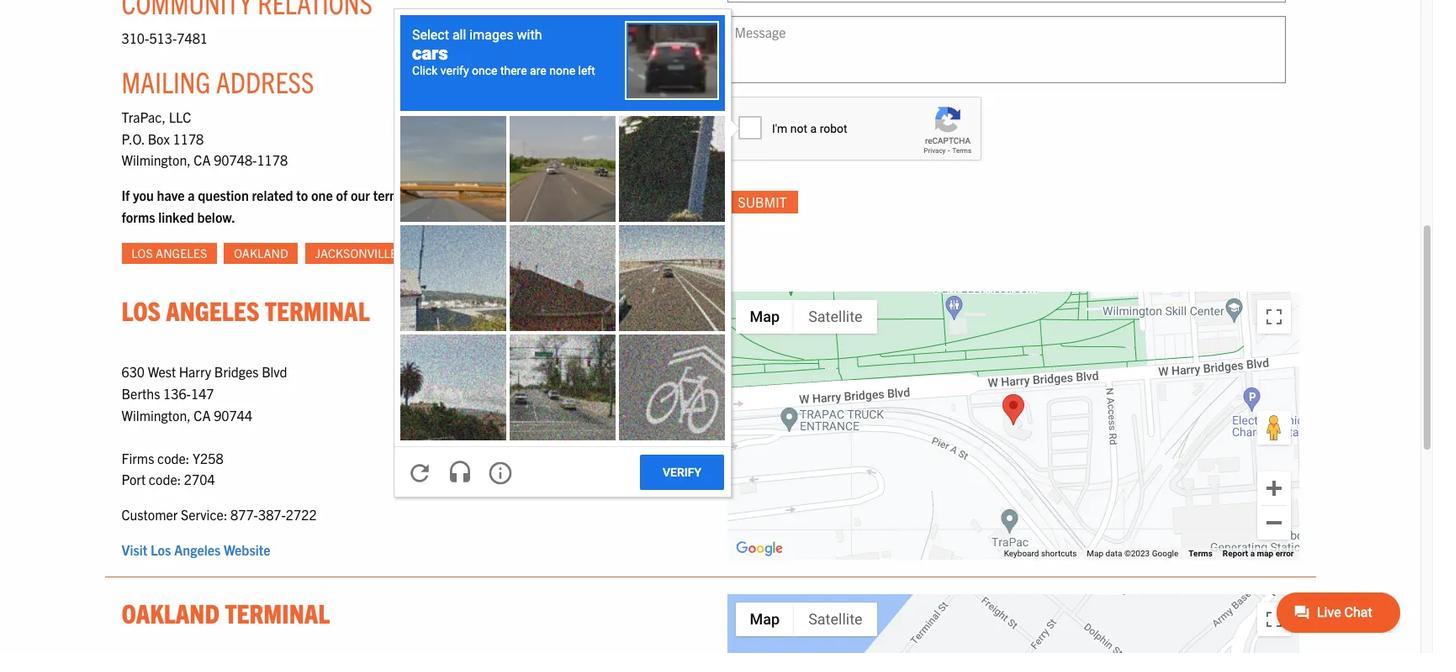 Task type: vqa. For each thing, say whether or not it's contained in the screenshot.
in to the left
no



Task type: describe. For each thing, give the bounding box(es) containing it.
forms
[[122, 208, 155, 225]]

jacksonville link
[[305, 243, 407, 264]]

map button for second menu bar from the top of the page
[[736, 603, 794, 636]]

90744
[[214, 407, 252, 424]]

our
[[351, 187, 370, 204]]

report a map error link
[[1223, 549, 1294, 558]]

0 vertical spatial code:
[[157, 450, 190, 467]]

harry
[[179, 364, 211, 381]]

one
[[311, 187, 333, 204]]

specific
[[574, 187, 619, 204]]

630 west harry bridges blvd berths 136-147 wilmington, ca 90744
[[122, 364, 287, 424]]

1 vertical spatial 1178
[[257, 152, 288, 169]]

linked
[[158, 208, 194, 225]]

terms link
[[1189, 549, 1213, 558]]

147
[[191, 385, 214, 402]]

los for los angeles terminal
[[122, 294, 161, 326]]

©2023
[[1124, 549, 1150, 558]]

7481
[[177, 30, 208, 47]]

visit los angeles website link
[[122, 541, 270, 558]]

customer
[[122, 506, 178, 523]]

136-
[[163, 385, 191, 402]]

Your Email text field
[[727, 0, 1286, 3]]

1 vertical spatial code:
[[149, 471, 181, 488]]

ca inside 630 west harry bridges blvd berths 136-147 wilmington, ca 90744
[[194, 407, 211, 424]]

blvd
[[262, 364, 287, 381]]

please
[[435, 187, 473, 204]]

port
[[122, 471, 146, 488]]

service:
[[181, 506, 227, 523]]

report a map error
[[1223, 549, 1294, 558]]

address
[[216, 63, 314, 99]]

oakland terminal
[[122, 596, 330, 629]]

google image
[[731, 538, 787, 560]]

0 vertical spatial 1178
[[173, 130, 204, 147]]

data
[[1106, 549, 1122, 558]]

angeles for los angeles terminal
[[166, 294, 259, 326]]

map region for second menu bar from the top of the page
[[667, 487, 1313, 654]]

website
[[224, 541, 270, 558]]

map for the map popup button associated with second menu bar from the top of the page
[[750, 610, 780, 628]]

terminals,
[[373, 187, 432, 204]]

1 vertical spatial terminal
[[225, 596, 330, 629]]

oakland link
[[224, 243, 298, 264]]

2 menu bar from the top
[[736, 603, 877, 636]]

513-
[[149, 30, 177, 47]]

keyboard shortcuts
[[1004, 549, 1077, 558]]

to
[[296, 187, 308, 204]]

if you have a question related to one of our terminals, please use the location-specific contact forms linked below.
[[122, 187, 667, 225]]

map region for 2nd menu bar from the bottom
[[649, 252, 1433, 654]]

los for los angeles
[[131, 246, 153, 261]]

you
[[133, 187, 154, 204]]

berths
[[122, 385, 160, 402]]

2 vertical spatial los
[[151, 541, 171, 558]]

wilmington, inside trapac, llc p.o. box 1178 wilmington, ca 90748-1178
[[122, 152, 191, 169]]

los angeles
[[131, 246, 207, 261]]

Message text field
[[727, 16, 1286, 84]]

satellite for second menu bar from the top of the page
[[808, 610, 863, 628]]



Task type: locate. For each thing, give the bounding box(es) containing it.
1 vertical spatial wilmington,
[[122, 407, 191, 424]]

1 horizontal spatial a
[[1250, 549, 1255, 558]]

location-
[[522, 187, 574, 204]]

0 vertical spatial map
[[750, 308, 780, 326]]

0 vertical spatial satellite button
[[794, 300, 877, 334]]

oakland for oakland
[[234, 246, 288, 261]]

0 vertical spatial wilmington,
[[122, 152, 191, 169]]

menu bar
[[736, 300, 877, 334], [736, 603, 877, 636]]

wilmington, down berths
[[122, 407, 191, 424]]

1 vertical spatial ca
[[194, 407, 211, 424]]

terms
[[1189, 549, 1213, 558]]

0 vertical spatial angeles
[[156, 246, 207, 261]]

0 horizontal spatial oakland
[[122, 596, 220, 629]]

0 horizontal spatial a
[[188, 187, 195, 204]]

1 vertical spatial los
[[122, 294, 161, 326]]

code:
[[157, 450, 190, 467], [149, 471, 181, 488]]

oakland down visit los angeles website link
[[122, 596, 220, 629]]

1 wilmington, from the top
[[122, 152, 191, 169]]

trapac,
[[122, 109, 166, 126]]

2704
[[184, 471, 215, 488]]

keyboard shortcuts button
[[1004, 548, 1077, 560]]

630
[[122, 364, 145, 381]]

p.o.
[[122, 130, 145, 147]]

if
[[122, 187, 130, 204]]

wilmington, down the box at the top left of the page
[[122, 152, 191, 169]]

los
[[131, 246, 153, 261], [122, 294, 161, 326], [151, 541, 171, 558]]

oakland inside the oakland link
[[234, 246, 288, 261]]

0 vertical spatial ca
[[194, 152, 211, 169]]

0 vertical spatial map button
[[736, 300, 794, 334]]

satellite button for 2nd menu bar from the bottom
[[794, 300, 877, 334]]

visit los angeles website
[[122, 541, 270, 558]]

terminal
[[265, 294, 370, 326], [225, 596, 330, 629]]

ca left the 90748- on the top of page
[[194, 152, 211, 169]]

a
[[188, 187, 195, 204], [1250, 549, 1255, 558]]

angeles up harry
[[166, 294, 259, 326]]

1 vertical spatial oakland
[[122, 596, 220, 629]]

1 vertical spatial satellite button
[[794, 603, 877, 636]]

1178 down llc
[[173, 130, 204, 147]]

a left map
[[1250, 549, 1255, 558]]

1 menu bar from the top
[[736, 300, 877, 334]]

a right have
[[188, 187, 195, 204]]

use
[[476, 187, 497, 204]]

have
[[157, 187, 185, 204]]

los angeles terminal
[[122, 294, 370, 326]]

google
[[1152, 549, 1179, 558]]

los down forms
[[131, 246, 153, 261]]

satellite for 2nd menu bar from the bottom
[[808, 308, 863, 326]]

mailing address
[[122, 63, 314, 99]]

map for map data ©2023 google
[[1087, 549, 1104, 558]]

los angeles link
[[122, 243, 217, 264]]

los up 630
[[122, 294, 161, 326]]

1178
[[173, 130, 204, 147], [257, 152, 288, 169]]

0 vertical spatial terminal
[[265, 294, 370, 326]]

a inside if you have a question related to one of our terminals, please use the location-specific contact forms linked below.
[[188, 187, 195, 204]]

firms code:  y258 port code:  2704
[[122, 450, 223, 488]]

wilmington,
[[122, 152, 191, 169], [122, 407, 191, 424]]

1178 up the related
[[257, 152, 288, 169]]

877-
[[231, 506, 258, 523]]

0 vertical spatial oakland
[[234, 246, 288, 261]]

mailing
[[122, 63, 211, 99]]

report
[[1223, 549, 1248, 558]]

2722
[[286, 506, 317, 523]]

map region
[[649, 252, 1433, 654], [667, 487, 1313, 654]]

2 satellite button from the top
[[794, 603, 877, 636]]

box
[[148, 130, 170, 147]]

ca down 147
[[194, 407, 211, 424]]

oakland
[[234, 246, 288, 261], [122, 596, 220, 629]]

shortcuts
[[1041, 549, 1077, 558]]

2 vertical spatial angeles
[[174, 541, 221, 558]]

question
[[198, 187, 249, 204]]

code: right port
[[149, 471, 181, 488]]

code: up the 2704
[[157, 450, 190, 467]]

trapac, llc p.o. box 1178 wilmington, ca 90748-1178
[[122, 109, 288, 169]]

y258
[[193, 450, 223, 467]]

keyboard
[[1004, 549, 1039, 558]]

1 horizontal spatial oakland
[[234, 246, 288, 261]]

1 vertical spatial satellite
[[808, 610, 863, 628]]

310-513-7481
[[122, 30, 208, 47]]

2 vertical spatial map
[[750, 610, 780, 628]]

oakland down below.
[[234, 246, 288, 261]]

1 horizontal spatial 1178
[[257, 152, 288, 169]]

of
[[336, 187, 348, 204]]

map button
[[736, 300, 794, 334], [736, 603, 794, 636]]

map
[[750, 308, 780, 326], [1087, 549, 1104, 558], [750, 610, 780, 628]]

map
[[1257, 549, 1274, 558]]

2 ca from the top
[[194, 407, 211, 424]]

satellite button
[[794, 300, 877, 334], [794, 603, 877, 636]]

1 satellite from the top
[[808, 308, 863, 326]]

customer service: 877-387-2722
[[122, 506, 317, 523]]

map data ©2023 google
[[1087, 549, 1179, 558]]

ca inside trapac, llc p.o. box 1178 wilmington, ca 90748-1178
[[194, 152, 211, 169]]

1 vertical spatial angeles
[[166, 294, 259, 326]]

los right visit
[[151, 541, 171, 558]]

angeles down service:
[[174, 541, 221, 558]]

related
[[252, 187, 293, 204]]

0 vertical spatial los
[[131, 246, 153, 261]]

ca
[[194, 152, 211, 169], [194, 407, 211, 424]]

wilmington, inside 630 west harry bridges blvd berths 136-147 wilmington, ca 90744
[[122, 407, 191, 424]]

310-
[[122, 30, 149, 47]]

2 wilmington, from the top
[[122, 407, 191, 424]]

90748-
[[214, 152, 257, 169]]

satellite button for second menu bar from the top of the page
[[794, 603, 877, 636]]

1 map button from the top
[[736, 300, 794, 334]]

387-
[[258, 506, 286, 523]]

llc
[[169, 109, 191, 126]]

west
[[148, 364, 176, 381]]

1 vertical spatial a
[[1250, 549, 1255, 558]]

jacksonville
[[315, 246, 397, 261]]

satellite
[[808, 308, 863, 326], [808, 610, 863, 628]]

angeles for los angeles
[[156, 246, 207, 261]]

0 vertical spatial a
[[188, 187, 195, 204]]

terminal down the jacksonville link
[[265, 294, 370, 326]]

oakland for oakland terminal
[[122, 596, 220, 629]]

the
[[500, 187, 519, 204]]

0 vertical spatial satellite
[[808, 308, 863, 326]]

bridges
[[214, 364, 259, 381]]

below.
[[197, 208, 235, 225]]

visit
[[122, 541, 147, 558]]

contact
[[622, 187, 667, 204]]

0 horizontal spatial 1178
[[173, 130, 204, 147]]

1 ca from the top
[[194, 152, 211, 169]]

0 vertical spatial menu bar
[[736, 300, 877, 334]]

1 vertical spatial map button
[[736, 603, 794, 636]]

angeles
[[156, 246, 207, 261], [166, 294, 259, 326], [174, 541, 221, 558]]

angeles down linked
[[156, 246, 207, 261]]

firms
[[122, 450, 154, 467]]

1 vertical spatial map
[[1087, 549, 1104, 558]]

terminal down the website
[[225, 596, 330, 629]]

error
[[1276, 549, 1294, 558]]

1 satellite button from the top
[[794, 300, 877, 334]]

2 map button from the top
[[736, 603, 794, 636]]

map button for 2nd menu bar from the bottom
[[736, 300, 794, 334]]

2 satellite from the top
[[808, 610, 863, 628]]

map for the map popup button corresponding to 2nd menu bar from the bottom
[[750, 308, 780, 326]]

None submit
[[727, 191, 798, 214]]

1 vertical spatial menu bar
[[736, 603, 877, 636]]



